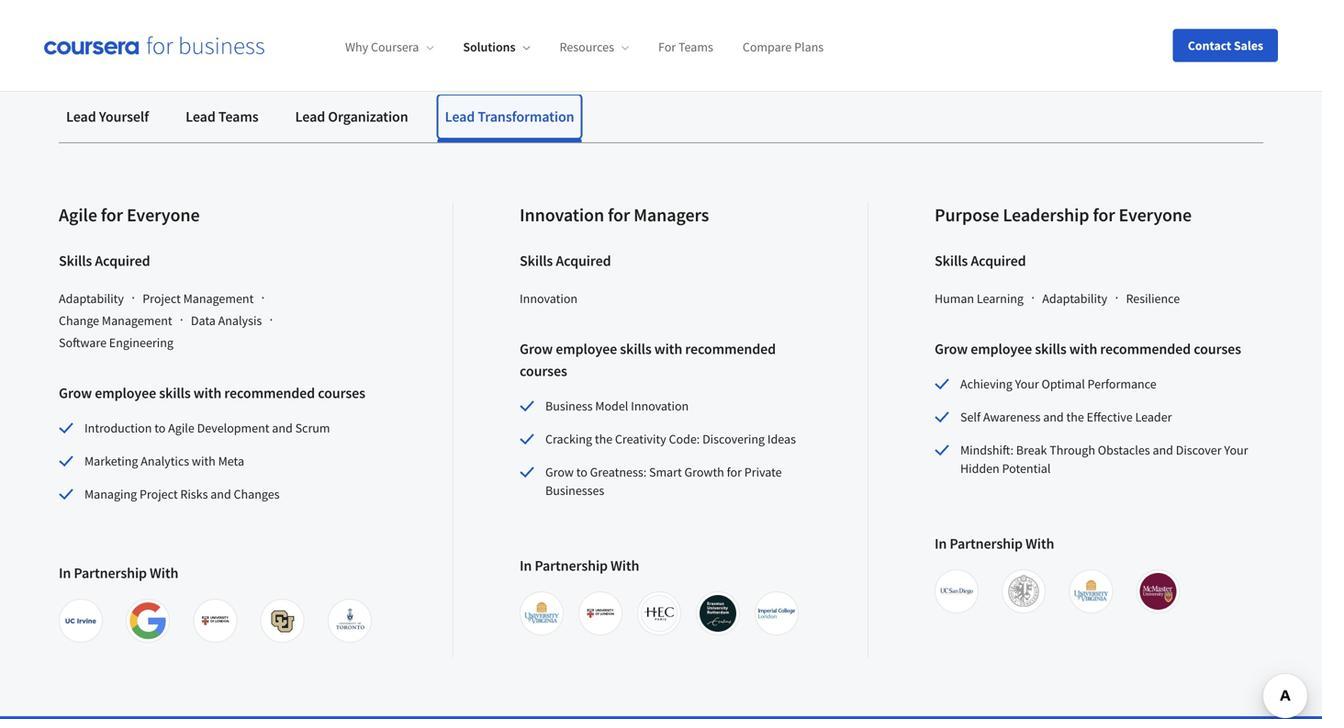 Task type: vqa. For each thing, say whether or not it's contained in the screenshot.
University inside Theory: Introduction to Limits Johns Hopkins University
no



Task type: describe. For each thing, give the bounding box(es) containing it.
hidden
[[961, 460, 1000, 477]]

to for grow
[[576, 464, 588, 480]]

development
[[197, 420, 270, 436]]

skills for purpose leadership for everyone
[[935, 252, 968, 270]]

grow for agile for everyone
[[59, 384, 92, 402]]

grow employee skills with recommended courses for managers
[[520, 340, 776, 380]]

in partnership with for agile
[[59, 564, 178, 582]]

resources link
[[560, 39, 629, 55]]

recommended for managers
[[685, 340, 776, 358]]

your inside mindshift: break through obstacles and discover your hidden potential
[[1224, 442, 1248, 458]]

lead teams
[[186, 107, 259, 126]]

recommended for for
[[1100, 340, 1191, 358]]

partnership for innovation
[[535, 556, 608, 575]]

coursera
[[371, 39, 419, 55]]

mcmaster university image
[[1140, 573, 1177, 610]]

plans
[[794, 39, 824, 55]]

code:
[[669, 431, 700, 447]]

mindshift:
[[961, 442, 1014, 458]]

acquired for innovation
[[556, 252, 611, 270]]

resilience
[[1126, 290, 1180, 307]]

scrum
[[295, 420, 330, 436]]

grow for innovation for managers
[[520, 340, 553, 358]]

business model innovation
[[545, 398, 689, 414]]

in for innovation for managers
[[520, 556, 532, 575]]

in for agile for everyone
[[59, 564, 71, 582]]

compare plans
[[743, 39, 824, 55]]

employee for purpose
[[971, 340, 1032, 358]]

acquired for agile
[[95, 252, 150, 270]]

managers
[[634, 203, 709, 226]]

resources
[[560, 39, 614, 55]]

0 horizontal spatial management
[[102, 312, 172, 329]]

cracking
[[545, 431, 592, 447]]

why
[[345, 39, 368, 55]]

obstacles
[[1098, 442, 1150, 458]]

through
[[1050, 442, 1095, 458]]

greatness:
[[590, 464, 647, 480]]

grow for purpose leadership for everyone
[[935, 340, 968, 358]]

agile for everyone
[[59, 203, 200, 226]]

lead for lead teams
[[186, 107, 216, 126]]

discovering
[[703, 431, 765, 447]]

0 horizontal spatial agile
[[59, 203, 97, 226]]

in partnership with for innovation
[[520, 556, 639, 575]]

grow inside grow to greatness: smart growth for private businesses
[[545, 464, 574, 480]]

change
[[59, 312, 99, 329]]

ideas
[[768, 431, 796, 447]]

with for everyone
[[150, 564, 178, 582]]

analysis
[[218, 312, 262, 329]]

purpose
[[935, 203, 1000, 226]]

1 horizontal spatial image 198 image
[[1073, 573, 1110, 610]]

lead transformation button
[[438, 95, 582, 139]]

0 vertical spatial your
[[1015, 376, 1039, 392]]

awareness
[[983, 409, 1041, 425]]

lead organization
[[295, 107, 408, 126]]

self
[[961, 409, 981, 425]]

and down the achieving your optimal performance
[[1043, 409, 1064, 425]]

risks
[[180, 486, 208, 502]]

hec paris logo image
[[641, 595, 678, 632]]

lead for lead organization
[[295, 107, 325, 126]]

skills acquired for purpose
[[935, 252, 1026, 270]]

lead for lead transformation
[[445, 107, 475, 126]]

human learning
[[935, 290, 1024, 307]]

why coursera
[[345, 39, 419, 55]]

compare plans link
[[743, 39, 824, 55]]

employee for agile
[[95, 384, 156, 402]]

skills acquired for innovation
[[520, 252, 611, 270]]

in partnership with for purpose
[[935, 534, 1055, 553]]

organization
[[328, 107, 408, 126]]

analytics
[[141, 453, 189, 469]]

transformation
[[478, 107, 574, 126]]

discover
[[1176, 442, 1222, 458]]

and left scrum on the bottom of page
[[272, 420, 293, 436]]

2 adaptability from the left
[[1042, 290, 1108, 307]]

teams for for teams
[[679, 39, 713, 55]]

yourself
[[99, 107, 149, 126]]

compare
[[743, 39, 792, 55]]

performance
[[1088, 376, 1157, 392]]

with for managers
[[611, 556, 639, 575]]

businesses
[[545, 482, 605, 499]]

solutions
[[463, 39, 516, 55]]

lead yourself button
[[59, 95, 156, 139]]

lead yourself
[[66, 107, 149, 126]]

marketing analytics with meta
[[84, 453, 244, 469]]

introduction
[[84, 420, 152, 436]]

model
[[595, 398, 628, 414]]

why coursera link
[[345, 39, 434, 55]]

purpose leadership for everyone
[[935, 203, 1192, 226]]

for inside grow to greatness: smart growth for private businesses
[[727, 464, 742, 480]]

grow employee skills with recommended courses for for
[[935, 340, 1241, 358]]

courses for innovation for managers
[[520, 362, 567, 380]]

for
[[658, 39, 676, 55]]

creativity
[[615, 431, 666, 447]]

grow to greatness: smart growth for private businesses
[[545, 464, 782, 499]]

0 horizontal spatial image 198 image
[[523, 595, 560, 632]]

skills for agile for everyone
[[59, 252, 92, 270]]

1 horizontal spatial image 220 image
[[582, 595, 619, 632]]

google leader logo image
[[130, 602, 166, 639]]

contact sales
[[1188, 37, 1264, 54]]

lead teams button
[[178, 95, 266, 139]]

with for managers
[[654, 340, 682, 358]]

courses for purpose leadership for everyone
[[1194, 340, 1241, 358]]

university of geneva image
[[1006, 573, 1042, 610]]

lead organization button
[[288, 95, 416, 139]]

achieving your optimal performance
[[961, 376, 1157, 392]]

for teams
[[658, 39, 713, 55]]

private
[[745, 464, 782, 480]]

contact sales button
[[1173, 29, 1278, 62]]

1 horizontal spatial management
[[183, 290, 254, 307]]



Task type: locate. For each thing, give the bounding box(es) containing it.
2 horizontal spatial skills
[[935, 252, 968, 270]]

for teams link
[[658, 39, 713, 55]]

lead inside 'button'
[[186, 107, 216, 126]]

achieving
[[961, 376, 1013, 392]]

2 horizontal spatial acquired
[[971, 252, 1026, 270]]

0 horizontal spatial skills
[[159, 384, 191, 402]]

0 vertical spatial management
[[183, 290, 254, 307]]

image 220 image left hec paris logo
[[582, 595, 619, 632]]

in partnership with up university of geneva image
[[935, 534, 1055, 553]]

skills acquired down innovation for managers
[[520, 252, 611, 270]]

acquired down agile for everyone
[[95, 252, 150, 270]]

adaptability right 'learning'
[[1042, 290, 1108, 307]]

1 horizontal spatial the
[[1067, 409, 1084, 425]]

2 lead from the left
[[186, 107, 216, 126]]

2 horizontal spatial courses
[[1194, 340, 1241, 358]]

leadership
[[1003, 203, 1089, 226]]

to for introduction
[[154, 420, 166, 436]]

1 vertical spatial courses
[[520, 362, 567, 380]]

2 everyone from the left
[[1119, 203, 1192, 226]]

1 horizontal spatial partnership
[[535, 556, 608, 575]]

2 horizontal spatial skills acquired
[[935, 252, 1026, 270]]

grow
[[520, 340, 553, 358], [935, 340, 968, 358], [59, 384, 92, 402], [545, 464, 574, 480]]

for
[[101, 203, 123, 226], [608, 203, 630, 226], [1093, 203, 1115, 226], [727, 464, 742, 480]]

innovation for innovation for managers
[[520, 203, 604, 226]]

partnership down businesses
[[535, 556, 608, 575]]

management
[[183, 290, 254, 307], [102, 312, 172, 329]]

1 horizontal spatial teams
[[679, 39, 713, 55]]

university of toronto image
[[331, 602, 368, 639]]

0 horizontal spatial with
[[150, 564, 178, 582]]

1 horizontal spatial adaptability
[[1042, 290, 1108, 307]]

data
[[191, 312, 216, 329]]

sales
[[1234, 37, 1264, 54]]

image 220 image
[[582, 595, 619, 632], [197, 602, 234, 639]]

0 horizontal spatial acquired
[[95, 252, 150, 270]]

teams inside lead teams 'button'
[[218, 107, 259, 126]]

skills for everyone
[[159, 384, 191, 402]]

leader
[[1135, 409, 1172, 425]]

0 vertical spatial to
[[154, 420, 166, 436]]

coursera for business image
[[44, 36, 264, 55]]

acquired down innovation for managers
[[556, 252, 611, 270]]

lead inside button
[[66, 107, 96, 126]]

0 horizontal spatial recommended
[[224, 384, 315, 402]]

3 lead from the left
[[295, 107, 325, 126]]

0 vertical spatial agile
[[59, 203, 97, 226]]

1 vertical spatial innovation
[[520, 290, 578, 307]]

marketing
[[84, 453, 138, 469]]

with inside grow employee skills with recommended courses
[[654, 340, 682, 358]]

human
[[935, 290, 974, 307]]

grow down software at the left top of page
[[59, 384, 92, 402]]

0 horizontal spatial employee
[[95, 384, 156, 402]]

teams for lead teams
[[218, 107, 259, 126]]

content tabs tab list
[[59, 95, 1264, 142]]

and
[[1043, 409, 1064, 425], [272, 420, 293, 436], [1153, 442, 1174, 458], [211, 486, 231, 502]]

partnership for purpose
[[950, 534, 1023, 553]]

image 198 image
[[1073, 573, 1110, 610], [523, 595, 560, 632]]

0 horizontal spatial grow employee skills with recommended courses
[[59, 384, 365, 402]]

teams
[[679, 39, 713, 55], [218, 107, 259, 126]]

1 lead from the left
[[66, 107, 96, 126]]

1 vertical spatial management
[[102, 312, 172, 329]]

grow employee skills with recommended courses up optimal
[[935, 340, 1241, 358]]

1 horizontal spatial employee
[[556, 340, 617, 358]]

2 horizontal spatial grow employee skills with recommended courses
[[935, 340, 1241, 358]]

employee up "business"
[[556, 340, 617, 358]]

with up introduction to agile development and scrum
[[193, 384, 221, 402]]

managing project risks and changes
[[84, 486, 280, 502]]

1 horizontal spatial skills
[[620, 340, 652, 358]]

2 horizontal spatial recommended
[[1100, 340, 1191, 358]]

grow employee skills with recommended courses up business model innovation
[[520, 340, 776, 380]]

university of colorado boulder image
[[264, 602, 301, 639]]

1 vertical spatial the
[[595, 431, 613, 447]]

partnership
[[950, 534, 1023, 553], [535, 556, 608, 575], [74, 564, 147, 582]]

skills
[[620, 340, 652, 358], [1035, 340, 1067, 358], [159, 384, 191, 402]]

recommended up development
[[224, 384, 315, 402]]

skills acquired down agile for everyone
[[59, 252, 150, 270]]

your right discover
[[1224, 442, 1248, 458]]

2 horizontal spatial in partnership with
[[935, 534, 1055, 553]]

growth
[[685, 464, 724, 480]]

skills down innovation for managers
[[520, 252, 553, 270]]

1 horizontal spatial in partnership with
[[520, 556, 639, 575]]

skills up human
[[935, 252, 968, 270]]

skills acquired for agile
[[59, 252, 150, 270]]

0 horizontal spatial image 220 image
[[197, 602, 234, 639]]

the
[[1067, 409, 1084, 425], [595, 431, 613, 447]]

your
[[1015, 376, 1039, 392], [1224, 442, 1248, 458]]

optimal
[[1042, 376, 1085, 392]]

grow up achieving
[[935, 340, 968, 358]]

2 horizontal spatial in
[[935, 534, 947, 553]]

recommended
[[685, 340, 776, 358], [1100, 340, 1191, 358], [224, 384, 315, 402]]

innovation
[[520, 203, 604, 226], [520, 290, 578, 307], [631, 398, 689, 414]]

with for for
[[1070, 340, 1098, 358]]

the up through on the bottom right of the page
[[1067, 409, 1084, 425]]

skills acquired up the human learning
[[935, 252, 1026, 270]]

in partnership with up 'google leader logo'
[[59, 564, 178, 582]]

1 horizontal spatial your
[[1224, 442, 1248, 458]]

0 horizontal spatial skills
[[59, 252, 92, 270]]

self awareness and the effective leader
[[961, 409, 1172, 425]]

grow employee skills with recommended courses up introduction to agile development and scrum
[[59, 384, 365, 402]]

0 horizontal spatial in
[[59, 564, 71, 582]]

0 horizontal spatial skills acquired
[[59, 252, 150, 270]]

erasmus university rotterdam image
[[700, 595, 736, 632]]

employee
[[556, 340, 617, 358], [971, 340, 1032, 358], [95, 384, 156, 402]]

your left optimal
[[1015, 376, 1039, 392]]

skills up business model innovation
[[620, 340, 652, 358]]

courses for agile for everyone
[[318, 384, 365, 402]]

imperial college london image
[[759, 595, 795, 632]]

lead for lead yourself
[[66, 107, 96, 126]]

introduction to agile development and scrum
[[84, 420, 330, 436]]

1 vertical spatial project
[[140, 486, 178, 502]]

0 horizontal spatial everyone
[[127, 203, 200, 226]]

2 horizontal spatial with
[[1026, 534, 1055, 553]]

2 horizontal spatial skills
[[1035, 340, 1067, 358]]

0 vertical spatial teams
[[679, 39, 713, 55]]

0 vertical spatial project
[[143, 290, 181, 307]]

lead inside button
[[445, 107, 475, 126]]

employee up achieving
[[971, 340, 1032, 358]]

lead right the yourself
[[186, 107, 216, 126]]

0 horizontal spatial teams
[[218, 107, 259, 126]]

recommended up the discovering
[[685, 340, 776, 358]]

0 horizontal spatial your
[[1015, 376, 1039, 392]]

lead
[[66, 107, 96, 126], [186, 107, 216, 126], [295, 107, 325, 126], [445, 107, 475, 126]]

image 220 image left 'university of colorado boulder' icon
[[197, 602, 234, 639]]

1 vertical spatial agile
[[168, 420, 194, 436]]

1 horizontal spatial skills
[[520, 252, 553, 270]]

lead inside button
[[295, 107, 325, 126]]

managing
[[84, 486, 137, 502]]

skills acquired
[[59, 252, 150, 270], [520, 252, 611, 270], [935, 252, 1026, 270]]

1 horizontal spatial courses
[[520, 362, 567, 380]]

project inside project management change management
[[143, 290, 181, 307]]

grow employee skills with recommended courses
[[520, 340, 776, 380], [935, 340, 1241, 358], [59, 384, 365, 402]]

in for purpose leadership for everyone
[[935, 534, 947, 553]]

management up data
[[183, 290, 254, 307]]

grow up "business"
[[520, 340, 553, 358]]

acquired up 'learning'
[[971, 252, 1026, 270]]

0 horizontal spatial to
[[154, 420, 166, 436]]

in partnership with down businesses
[[520, 556, 639, 575]]

1 horizontal spatial with
[[611, 556, 639, 575]]

to inside grow to greatness: smart growth for private businesses
[[576, 464, 588, 480]]

potential
[[1002, 460, 1051, 477]]

employee up introduction
[[95, 384, 156, 402]]

innovation for managers
[[520, 203, 709, 226]]

3 acquired from the left
[[971, 252, 1026, 270]]

adaptability up the 'change'
[[59, 290, 124, 307]]

partnership up university of california irvine course logo
[[74, 564, 147, 582]]

1 vertical spatial to
[[576, 464, 588, 480]]

1 horizontal spatial acquired
[[556, 252, 611, 270]]

0 horizontal spatial adaptability
[[59, 290, 124, 307]]

grow up businesses
[[545, 464, 574, 480]]

1 horizontal spatial agile
[[168, 420, 194, 436]]

1 skills from the left
[[59, 252, 92, 270]]

2 vertical spatial innovation
[[631, 398, 689, 414]]

learning
[[977, 290, 1024, 307]]

2 skills from the left
[[520, 252, 553, 270]]

2 skills acquired from the left
[[520, 252, 611, 270]]

to up marketing analytics with meta
[[154, 420, 166, 436]]

and inside mindshift: break through obstacles and discover your hidden potential
[[1153, 442, 1174, 458]]

with for everyone
[[193, 384, 221, 402]]

engineering
[[109, 334, 173, 351]]

effective
[[1087, 409, 1133, 425]]

in partnership with
[[935, 534, 1055, 553], [520, 556, 639, 575], [59, 564, 178, 582]]

skills up the achieving your optimal performance
[[1035, 340, 1067, 358]]

changes
[[234, 486, 280, 502]]

2 horizontal spatial employee
[[971, 340, 1032, 358]]

0 horizontal spatial the
[[595, 431, 613, 447]]

skills up the 'change'
[[59, 252, 92, 270]]

project up data analysis software engineering
[[143, 290, 181, 307]]

software
[[59, 334, 107, 351]]

1 skills acquired from the left
[[59, 252, 150, 270]]

3 skills acquired from the left
[[935, 252, 1026, 270]]

0 vertical spatial courses
[[1194, 340, 1241, 358]]

1 horizontal spatial in
[[520, 556, 532, 575]]

0 vertical spatial innovation
[[520, 203, 604, 226]]

0 horizontal spatial in partnership with
[[59, 564, 178, 582]]

lead transformation tab panel
[[59, 143, 1264, 657]]

break
[[1016, 442, 1047, 458]]

in
[[935, 534, 947, 553], [520, 556, 532, 575], [59, 564, 71, 582]]

0 horizontal spatial courses
[[318, 384, 365, 402]]

1 horizontal spatial to
[[576, 464, 588, 480]]

and down leader
[[1153, 442, 1174, 458]]

management up engineering at the top left
[[102, 312, 172, 329]]

1 everyone from the left
[[127, 203, 200, 226]]

skills for managers
[[620, 340, 652, 358]]

lead left transformation
[[445, 107, 475, 126]]

business
[[545, 398, 593, 414]]

2 vertical spatial courses
[[318, 384, 365, 402]]

skills for innovation for managers
[[520, 252, 553, 270]]

grow inside grow employee skills with recommended courses
[[520, 340, 553, 358]]

0 horizontal spatial partnership
[[74, 564, 147, 582]]

lead left organization
[[295, 107, 325, 126]]

skills for for
[[1035, 340, 1067, 358]]

meta
[[218, 453, 244, 469]]

1 adaptability from the left
[[59, 290, 124, 307]]

contact
[[1188, 37, 1232, 54]]

agile
[[59, 203, 97, 226], [168, 420, 194, 436]]

recommended up 'performance'
[[1100, 340, 1191, 358]]

with for for
[[1026, 534, 1055, 553]]

3 skills from the left
[[935, 252, 968, 270]]

with left meta
[[192, 453, 216, 469]]

skills up introduction to agile development and scrum
[[159, 384, 191, 402]]

smart
[[649, 464, 682, 480]]

with up business model innovation
[[654, 340, 682, 358]]

2 horizontal spatial partnership
[[950, 534, 1023, 553]]

employee for innovation
[[556, 340, 617, 358]]

adaptability
[[59, 290, 124, 307], [1042, 290, 1108, 307]]

acquired for purpose
[[971, 252, 1026, 270]]

recommended for everyone
[[224, 384, 315, 402]]

2 acquired from the left
[[556, 252, 611, 270]]

and right risks
[[211, 486, 231, 502]]

the down the model
[[595, 431, 613, 447]]

project
[[143, 290, 181, 307], [140, 486, 178, 502]]

to up businesses
[[576, 464, 588, 480]]

solutions link
[[463, 39, 530, 55]]

courses
[[1194, 340, 1241, 358], [520, 362, 567, 380], [318, 384, 365, 402]]

1 horizontal spatial recommended
[[685, 340, 776, 358]]

skills inside grow employee skills with recommended courses
[[620, 340, 652, 358]]

1 horizontal spatial grow employee skills with recommended courses
[[520, 340, 776, 380]]

with up optimal
[[1070, 340, 1098, 358]]

lead transformation
[[445, 107, 574, 126]]

lead left the yourself
[[66, 107, 96, 126]]

data analysis software engineering
[[59, 312, 262, 351]]

recommended inside grow employee skills with recommended courses
[[685, 340, 776, 358]]

university of california irvine course logo image
[[62, 602, 99, 639]]

mindshift: break through obstacles and discover your hidden potential
[[961, 442, 1248, 477]]

1 horizontal spatial skills acquired
[[520, 252, 611, 270]]

uc san diego image
[[938, 573, 975, 610]]

1 vertical spatial your
[[1224, 442, 1248, 458]]

partnership up uc san diego icon
[[950, 534, 1023, 553]]

project management change management
[[59, 290, 254, 329]]

employee inside grow employee skills with recommended courses
[[556, 340, 617, 358]]

1 acquired from the left
[[95, 252, 150, 270]]

cracking the creativity code: discovering ideas
[[545, 431, 796, 447]]

4 lead from the left
[[445, 107, 475, 126]]

1 vertical spatial teams
[[218, 107, 259, 126]]

1 horizontal spatial everyone
[[1119, 203, 1192, 226]]

project down marketing analytics with meta
[[140, 486, 178, 502]]

grow employee skills with recommended courses for everyone
[[59, 384, 365, 402]]

innovation for innovation
[[520, 290, 578, 307]]

0 vertical spatial the
[[1067, 409, 1084, 425]]

partnership for agile
[[74, 564, 147, 582]]



